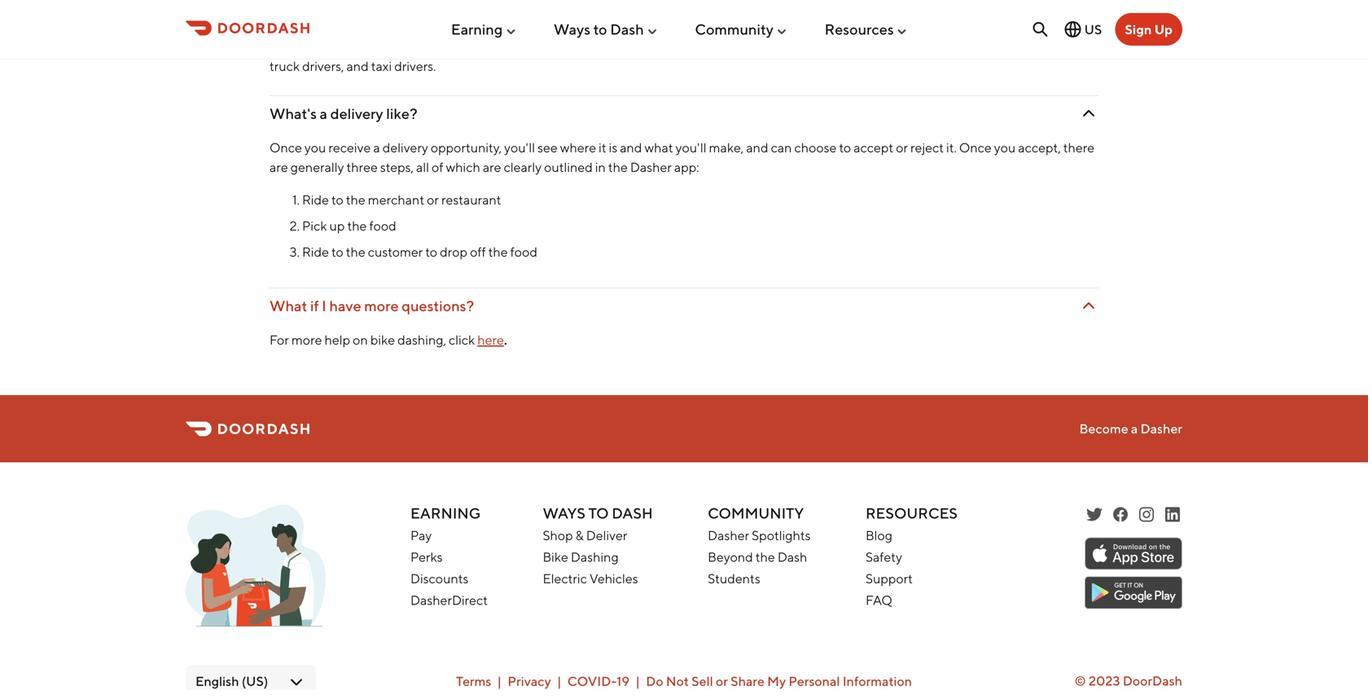 Task type: describe. For each thing, give the bounding box(es) containing it.
grubhub,
[[1038, 19, 1097, 35]]

what
[[645, 140, 674, 155]]

community for community
[[695, 20, 774, 38]]

include
[[950, 39, 993, 54]]

0 vertical spatial more
[[364, 297, 399, 315]]

to for ride to the merchant or restaurant
[[332, 192, 344, 207]]

2 are from the left
[[483, 159, 502, 175]]

ways for ways to dash
[[554, 20, 591, 38]]

twitter image
[[1085, 505, 1105, 524]]

resources link
[[825, 14, 909, 45]]

students
[[708, 571, 761, 586]]

pick
[[302, 218, 327, 234]]

earning for earning pay perks discounts dasherdirect
[[411, 504, 481, 522]]

support
[[866, 571, 913, 586]]

do not sell or share my personal information link
[[646, 673, 913, 689]]

become a dasher
[[1080, 421, 1183, 436]]

bike
[[371, 332, 395, 348]]

express,
[[988, 19, 1036, 35]]

perks link
[[411, 549, 443, 565]]

a inside once you receive a delivery opportunity, you'll see where it is and what you'll make, and can choose to accept or reject it. once you accept, there are generally three steps, all of which are clearly outlined in the dasher app:
[[373, 140, 380, 155]]

up
[[1155, 22, 1173, 37]]

ways to dash
[[554, 20, 644, 38]]

beyond
[[708, 549, 753, 565]]

click
[[449, 332, 475, 348]]

steps,
[[380, 159, 414, 175]]

of
[[432, 159, 444, 175]]

catering
[[996, 39, 1043, 54]]

dasherdirect link
[[411, 592, 488, 608]]

like?
[[386, 105, 418, 122]]

1 vertical spatial food
[[511, 244, 538, 260]]

0 vertical spatial drivers,
[[1046, 39, 1088, 54]]

resources blog safety support faq
[[866, 504, 958, 608]]

to for ways to dash
[[594, 20, 608, 38]]

sign up button
[[1116, 13, 1183, 46]]

we welcome bikers from other gig economy or commercial services such as ubereats, postmates, lyft, caviar, eat24, google express, grubhub, amazonfresh, instacart, amazon, uber, waitr, and bite squad. dashers come from all backgrounds and industries, and include catering drivers, truck drivers, and taxi drivers.
[[270, 19, 1097, 74]]

accept
[[854, 140, 894, 155]]

which
[[446, 159, 481, 175]]

2 once from the left
[[960, 140, 992, 155]]

there
[[1064, 140, 1095, 155]]

0 vertical spatial food
[[369, 218, 397, 234]]

here
[[478, 332, 504, 348]]

sign up
[[1126, 22, 1173, 37]]

is
[[609, 140, 618, 155]]

pay
[[411, 528, 432, 543]]

uber,
[[466, 39, 498, 54]]

privacy link
[[508, 673, 551, 689]]

facebook image
[[1111, 505, 1131, 524]]

faq link
[[866, 592, 893, 608]]

if
[[310, 297, 319, 315]]

drivers.
[[395, 58, 436, 74]]

restaurant
[[442, 192, 502, 207]]

and left taxi
[[347, 58, 369, 74]]

squad.
[[587, 39, 627, 54]]

we
[[270, 19, 290, 35]]

sign
[[1126, 22, 1152, 37]]

i
[[322, 297, 327, 315]]

here link
[[478, 332, 504, 348]]

© 2023 doordash
[[1075, 673, 1183, 689]]

or inside we welcome bikers from other gig economy or commercial services such as ubereats, postmates, lyft, caviar, eat24, google express, grubhub, amazonfresh, instacart, amazon, uber, waitr, and bite squad. dashers come from all backgrounds and industries, and include catering drivers, truck drivers, and taxi drivers.
[[527, 19, 539, 35]]

do not sell or share my personal information
[[646, 673, 913, 689]]

and right is
[[620, 140, 642, 155]]

outlined
[[544, 159, 593, 175]]

2 horizontal spatial dasher
[[1141, 421, 1183, 436]]

and left can
[[747, 140, 769, 155]]

1 vertical spatial more
[[292, 332, 322, 348]]

terms
[[456, 673, 492, 689]]

other
[[415, 19, 447, 35]]

covid-19
[[568, 673, 630, 689]]

doordash for merchants image
[[186, 505, 326, 636]]

choose
[[795, 140, 837, 155]]

all for from
[[745, 39, 758, 54]]

can
[[771, 140, 792, 155]]

welcome
[[292, 19, 345, 35]]

perks
[[411, 549, 443, 565]]

1 you from the left
[[305, 140, 326, 155]]

©
[[1075, 673, 1087, 689]]

personal
[[789, 673, 840, 689]]

drop
[[440, 244, 468, 260]]

google
[[942, 19, 985, 35]]

receive
[[329, 140, 371, 155]]

a for what's
[[320, 105, 328, 122]]

delivery inside once you receive a delivery opportunity, you'll see where it is and what you'll make, and can choose to accept or reject it. once you accept, there are generally three steps, all of which are clearly outlined in the dasher app:
[[383, 140, 428, 155]]

what if i have more questions?
[[270, 297, 474, 315]]

three
[[347, 159, 378, 175]]

dashers
[[630, 39, 677, 54]]

make,
[[709, 140, 744, 155]]

or down of
[[427, 192, 439, 207]]

ways to dash link
[[554, 14, 659, 45]]

the up pick up the food
[[346, 192, 366, 207]]

backgrounds
[[760, 39, 836, 54]]

ride for ride to the customer to drop off the food
[[302, 244, 329, 260]]

a for become
[[1132, 421, 1139, 436]]

bike dashing link
[[543, 549, 619, 565]]

ride to the customer to drop off the food
[[302, 244, 538, 260]]

terms link
[[456, 673, 492, 689]]

0 vertical spatial delivery
[[330, 105, 383, 122]]

facebook link
[[1111, 505, 1131, 524]]

bite
[[561, 39, 585, 54]]

to for ride to the customer to drop off the food
[[332, 244, 344, 260]]

bikers
[[348, 19, 382, 35]]



Task type: locate. For each thing, give the bounding box(es) containing it.
0 vertical spatial all
[[745, 39, 758, 54]]

ride up pick
[[302, 192, 329, 207]]

1 horizontal spatial dasher
[[708, 528, 750, 543]]

0 horizontal spatial you
[[305, 140, 326, 155]]

as
[[691, 19, 703, 35]]

all for steps,
[[416, 159, 429, 175]]

in
[[595, 159, 606, 175]]

app:
[[675, 159, 700, 175]]

covid-19 link
[[568, 673, 630, 689]]

2023
[[1089, 673, 1121, 689]]

ways to dash shop & deliver bike dashing electric vehicles
[[543, 504, 653, 586]]

students link
[[708, 571, 761, 586]]

to up deliver
[[589, 504, 609, 522]]

clearly
[[504, 159, 542, 175]]

resources up blog
[[866, 504, 958, 522]]

the down dasher spotlights link at the bottom right of page
[[756, 549, 776, 565]]

all down ubereats,
[[745, 39, 758, 54]]

1 horizontal spatial are
[[483, 159, 502, 175]]

linkedin image
[[1164, 505, 1183, 524]]

resources for resources
[[825, 20, 894, 38]]

more up the bike
[[364, 297, 399, 315]]

google play image
[[1085, 577, 1183, 609]]

1 vertical spatial from
[[715, 39, 742, 54]]

earning inside earning pay perks discounts dasherdirect
[[411, 504, 481, 522]]

1 vertical spatial ride
[[302, 244, 329, 260]]

safety
[[866, 549, 903, 565]]

industries,
[[864, 39, 923, 54]]

dasher up the beyond on the bottom
[[708, 528, 750, 543]]

ride down pick
[[302, 244, 329, 260]]

ride for ride to the merchant or restaurant
[[302, 192, 329, 207]]

earning pay perks discounts dasherdirect
[[411, 504, 488, 608]]

dasher inside once you receive a delivery opportunity, you'll see where it is and what you'll make, and can choose to accept or reject it. once you accept, there are generally three steps, all of which are clearly outlined in the dasher app:
[[631, 159, 672, 175]]

chevron down image
[[1080, 104, 1099, 124]]

food up 'customer'
[[369, 218, 397, 234]]

dasher
[[631, 159, 672, 175], [1141, 421, 1183, 436], [708, 528, 750, 543]]

once down the what's
[[270, 140, 302, 155]]

2 horizontal spatial a
[[1132, 421, 1139, 436]]

for more help on bike dashing, click here .
[[270, 332, 507, 348]]

privacy
[[508, 673, 551, 689]]

0 vertical spatial ways
[[554, 20, 591, 38]]

to up the up
[[332, 192, 344, 207]]

earning up pay link
[[411, 504, 481, 522]]

amazon,
[[412, 39, 464, 54]]

share
[[731, 673, 765, 689]]

gig
[[449, 19, 467, 35]]

dash down 'spotlights'
[[778, 549, 808, 565]]

1 horizontal spatial food
[[511, 244, 538, 260]]

1 vertical spatial resources
[[866, 504, 958, 522]]

0 vertical spatial ride
[[302, 192, 329, 207]]

community up dasher spotlights link at the bottom right of page
[[708, 504, 804, 522]]

come
[[679, 39, 712, 54]]

a up three
[[373, 140, 380, 155]]

1 are from the left
[[270, 159, 288, 175]]

1 vertical spatial ways
[[543, 504, 586, 522]]

for
[[270, 332, 289, 348]]

earning link
[[451, 14, 518, 45]]

2 vertical spatial dasher
[[708, 528, 750, 543]]

or up waitr, at the top left of page
[[527, 19, 539, 35]]

1 horizontal spatial more
[[364, 297, 399, 315]]

see
[[538, 140, 558, 155]]

food
[[369, 218, 397, 234], [511, 244, 538, 260]]

0 horizontal spatial you'll
[[504, 140, 535, 155]]

community for community dasher spotlights beyond the dash students
[[708, 504, 804, 522]]

dash up squad.
[[610, 20, 644, 38]]

you'll
[[504, 140, 535, 155], [676, 140, 707, 155]]

or left reject on the top right
[[896, 140, 909, 155]]

2 vertical spatial dash
[[778, 549, 808, 565]]

discounts link
[[411, 571, 469, 586]]

delivery up the receive
[[330, 105, 383, 122]]

truck
[[270, 58, 300, 74]]

food right off
[[511, 244, 538, 260]]

my
[[768, 673, 786, 689]]

or
[[527, 19, 539, 35], [896, 140, 909, 155], [427, 192, 439, 207], [716, 673, 728, 689]]

all inside once you receive a delivery opportunity, you'll see where it is and what you'll make, and can choose to accept or reject it. once you accept, there are generally three steps, all of which are clearly outlined in the dasher app:
[[416, 159, 429, 175]]

instagram image
[[1137, 505, 1157, 524]]

the inside community dasher spotlights beyond the dash students
[[756, 549, 776, 565]]

drivers, down grubhub,
[[1046, 39, 1088, 54]]

app store image
[[1085, 537, 1183, 570]]

you up generally
[[305, 140, 326, 155]]

resources
[[825, 20, 894, 38], [866, 504, 958, 522]]

all left of
[[416, 159, 429, 175]]

where
[[560, 140, 597, 155]]

earning up uber,
[[451, 20, 503, 38]]

eat24,
[[902, 19, 939, 35]]

to up squad.
[[594, 20, 608, 38]]

0 vertical spatial a
[[320, 105, 328, 122]]

19
[[617, 673, 630, 689]]

1 vertical spatial dasher
[[1141, 421, 1183, 436]]

1 horizontal spatial once
[[960, 140, 992, 155]]

to for ways to dash shop & deliver bike dashing electric vehicles
[[589, 504, 609, 522]]

1 horizontal spatial drivers,
[[1046, 39, 1088, 54]]

2 vertical spatial a
[[1132, 421, 1139, 436]]

0 horizontal spatial are
[[270, 159, 288, 175]]

0 horizontal spatial food
[[369, 218, 397, 234]]

1 ride from the top
[[302, 192, 329, 207]]

1 vertical spatial earning
[[411, 504, 481, 522]]

resources for resources blog safety support faq
[[866, 504, 958, 522]]

the right off
[[489, 244, 508, 260]]

doordash
[[1123, 673, 1183, 689]]

dasher right become
[[1141, 421, 1183, 436]]

1 horizontal spatial you
[[995, 140, 1016, 155]]

amazonfresh,
[[270, 39, 354, 54]]

generally
[[291, 159, 344, 175]]

ways inside ways to dash shop & deliver bike dashing electric vehicles
[[543, 504, 586, 522]]

chevron down image
[[1080, 296, 1099, 316]]

earning for earning
[[451, 20, 503, 38]]

0 horizontal spatial all
[[416, 159, 429, 175]]

off
[[470, 244, 486, 260]]

1 vertical spatial delivery
[[383, 140, 428, 155]]

a
[[320, 105, 328, 122], [373, 140, 380, 155], [1132, 421, 1139, 436]]

resources inside resources link
[[825, 20, 894, 38]]

us
[[1085, 22, 1103, 37]]

to left accept
[[840, 140, 852, 155]]

from down ubereats,
[[715, 39, 742, 54]]

community inside community dasher spotlights beyond the dash students
[[708, 504, 804, 522]]

all inside we welcome bikers from other gig economy or commercial services such as ubereats, postmates, lyft, caviar, eat24, google express, grubhub, amazonfresh, instacart, amazon, uber, waitr, and bite squad. dashers come from all backgrounds and industries, and include catering drivers, truck drivers, and taxi drivers.
[[745, 39, 758, 54]]

or right sell
[[716, 673, 728, 689]]

once you receive a delivery opportunity, you'll see where it is and what you'll make, and can choose to accept or reject it. once you accept, there are generally three steps, all of which are clearly outlined in the dasher app:
[[270, 140, 1095, 175]]

safety link
[[866, 549, 903, 565]]

&
[[576, 528, 584, 543]]

0 vertical spatial dash
[[610, 20, 644, 38]]

are left generally
[[270, 159, 288, 175]]

bike
[[543, 549, 569, 565]]

1 horizontal spatial all
[[745, 39, 758, 54]]

a right become
[[1132, 421, 1139, 436]]

2 you from the left
[[995, 140, 1016, 155]]

to left 'drop'
[[426, 244, 438, 260]]

dasher inside community dasher spotlights beyond the dash students
[[708, 528, 750, 543]]

ways for ways to dash shop & deliver bike dashing electric vehicles
[[543, 504, 586, 522]]

discounts
[[411, 571, 469, 586]]

1 once from the left
[[270, 140, 302, 155]]

what
[[270, 297, 307, 315]]

1 vertical spatial drivers,
[[302, 58, 344, 74]]

covid-
[[568, 673, 617, 689]]

sell
[[692, 673, 714, 689]]

you'll up clearly
[[504, 140, 535, 155]]

opportunity,
[[431, 140, 502, 155]]

0 vertical spatial from
[[385, 19, 413, 35]]

the inside once you receive a delivery opportunity, you'll see where it is and what you'll make, and can choose to accept or reject it. once you accept, there are generally three steps, all of which are clearly outlined in the dasher app:
[[609, 159, 628, 175]]

dash inside ways to dash shop & deliver bike dashing electric vehicles
[[612, 504, 653, 522]]

support link
[[866, 571, 913, 586]]

0 horizontal spatial drivers,
[[302, 58, 344, 74]]

0 horizontal spatial once
[[270, 140, 302, 155]]

the down pick up the food
[[346, 244, 366, 260]]

1 vertical spatial all
[[416, 159, 429, 175]]

.
[[504, 332, 507, 348]]

0 vertical spatial community
[[695, 20, 774, 38]]

1 horizontal spatial from
[[715, 39, 742, 54]]

2 ride from the top
[[302, 244, 329, 260]]

dash
[[610, 20, 644, 38], [612, 504, 653, 522], [778, 549, 808, 565]]

once right it.
[[960, 140, 992, 155]]

0 horizontal spatial from
[[385, 19, 413, 35]]

to down the up
[[332, 244, 344, 260]]

more
[[364, 297, 399, 315], [292, 332, 322, 348]]

ride to the merchant or restaurant
[[302, 192, 502, 207]]

and left "bite"
[[537, 39, 559, 54]]

the right the up
[[347, 218, 367, 234]]

delivery up steps, at the left
[[383, 140, 428, 155]]

the right in
[[609, 159, 628, 175]]

dash for ways to dash
[[610, 20, 644, 38]]

earning
[[451, 20, 503, 38], [411, 504, 481, 522]]

0 horizontal spatial dasher
[[631, 159, 672, 175]]

ubereats,
[[706, 19, 764, 35]]

services
[[612, 19, 659, 35]]

linkedin link
[[1164, 505, 1183, 524]]

from up instacart, in the left top of the page
[[385, 19, 413, 35]]

to inside once you receive a delivery opportunity, you'll see where it is and what you'll make, and can choose to accept or reject it. once you accept, there are generally three steps, all of which are clearly outlined in the dasher app:
[[840, 140, 852, 155]]

and
[[537, 39, 559, 54], [839, 39, 861, 54], [925, 39, 948, 54], [347, 58, 369, 74], [620, 140, 642, 155], [747, 140, 769, 155]]

and down lyft,
[[839, 39, 861, 54]]

1 horizontal spatial you'll
[[676, 140, 707, 155]]

dashing
[[571, 549, 619, 565]]

dasher down what
[[631, 159, 672, 175]]

on
[[353, 332, 368, 348]]

you left accept,
[[995, 140, 1016, 155]]

twitter link
[[1085, 505, 1105, 524]]

0 vertical spatial resources
[[825, 20, 894, 38]]

ways up shop
[[543, 504, 586, 522]]

1 horizontal spatial a
[[373, 140, 380, 155]]

a right the what's
[[320, 105, 328, 122]]

0 vertical spatial earning
[[451, 20, 503, 38]]

globe line image
[[1064, 20, 1083, 39]]

1 you'll from the left
[[504, 140, 535, 155]]

ways up "bite"
[[554, 20, 591, 38]]

help
[[325, 332, 350, 348]]

what's a delivery like?
[[270, 105, 418, 122]]

or inside once you receive a delivery opportunity, you'll see where it is and what you'll make, and can choose to accept or reject it. once you accept, there are generally three steps, all of which are clearly outlined in the dasher app:
[[896, 140, 909, 155]]

dash up deliver
[[612, 504, 653, 522]]

have
[[329, 297, 362, 315]]

are right which on the left of page
[[483, 159, 502, 175]]

economy
[[470, 19, 524, 35]]

lyft,
[[833, 19, 858, 35]]

dash for ways to dash shop & deliver bike dashing electric vehicles
[[612, 504, 653, 522]]

electric vehicles link
[[543, 571, 638, 586]]

0 vertical spatial dasher
[[631, 159, 672, 175]]

0 horizontal spatial more
[[292, 332, 322, 348]]

1 vertical spatial dash
[[612, 504, 653, 522]]

and down eat24, on the right top of the page
[[925, 39, 948, 54]]

you'll up 'app:'
[[676, 140, 707, 155]]

1 vertical spatial a
[[373, 140, 380, 155]]

1 vertical spatial community
[[708, 504, 804, 522]]

resources up industries,
[[825, 20, 894, 38]]

pick up the food
[[302, 218, 397, 234]]

doordash link
[[1123, 673, 1183, 689]]

reject
[[911, 140, 944, 155]]

beyond the dash link
[[708, 549, 808, 565]]

community up come
[[695, 20, 774, 38]]

more right 'for'
[[292, 332, 322, 348]]

become
[[1080, 421, 1129, 436]]

waitr,
[[500, 39, 534, 54]]

it.
[[947, 140, 957, 155]]

to inside ways to dash shop & deliver bike dashing electric vehicles
[[589, 504, 609, 522]]

vehicles
[[590, 571, 638, 586]]

spotlights
[[752, 528, 811, 543]]

blog
[[866, 528, 893, 543]]

2 you'll from the left
[[676, 140, 707, 155]]

drivers, down amazonfresh,
[[302, 58, 344, 74]]

dash inside community dasher spotlights beyond the dash students
[[778, 549, 808, 565]]

0 horizontal spatial a
[[320, 105, 328, 122]]



Task type: vqa. For each thing, say whether or not it's contained in the screenshot.
Dx Blog - I Dash So I Can Stream: Meet Content Creator Chrissyhq - Text Of Title image
no



